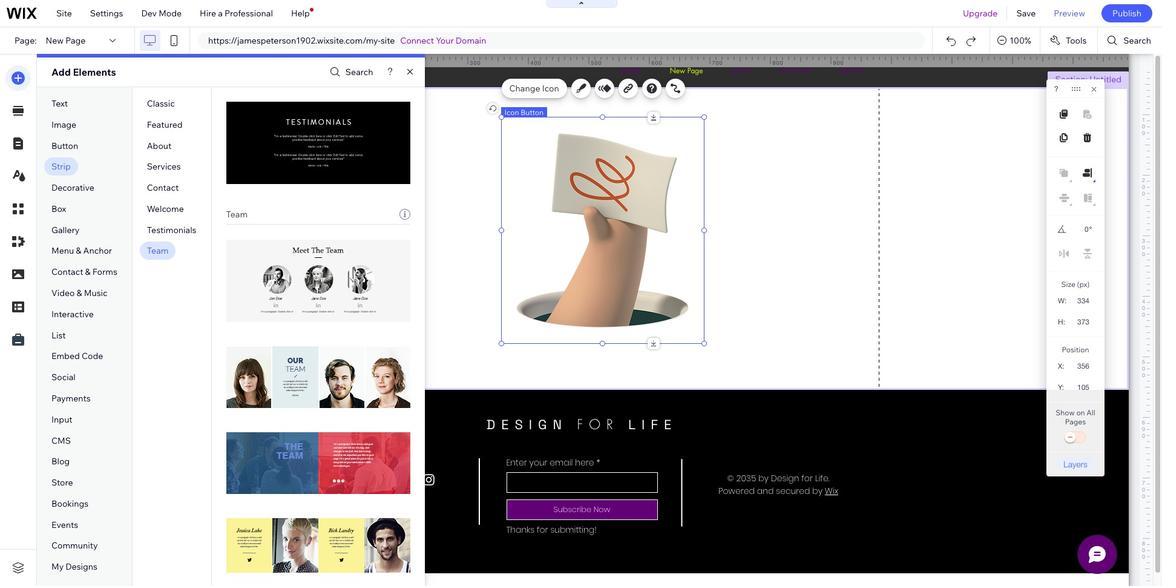 Task type: describe. For each thing, give the bounding box(es) containing it.
add elements
[[51, 66, 116, 78]]

size (px)
[[1062, 280, 1090, 289]]

publish
[[1113, 8, 1142, 19]]

°
[[1089, 225, 1092, 234]]

your
[[436, 35, 454, 46]]

0 horizontal spatial icon
[[505, 108, 519, 117]]

800
[[773, 59, 784, 66]]

w:
[[1058, 297, 1067, 305]]

section:
[[1055, 74, 1088, 85]]

my designs
[[51, 561, 97, 572]]

0 horizontal spatial team
[[147, 245, 169, 256]]

contact for contact & forms
[[51, 267, 83, 277]]

decorative
[[51, 182, 94, 193]]

change icon
[[509, 83, 559, 94]]

? button
[[1055, 85, 1059, 93]]

1 vertical spatial button
[[51, 140, 78, 151]]

400
[[531, 59, 542, 66]]

h:
[[1058, 318, 1065, 326]]

elements
[[73, 66, 116, 78]]

save
[[1017, 8, 1036, 19]]

image
[[51, 119, 76, 130]]

x:
[[1058, 362, 1065, 371]]

layers
[[1064, 459, 1088, 469]]

events
[[51, 519, 78, 530]]

contact & forms
[[51, 267, 117, 277]]

change
[[509, 83, 540, 94]]

dev
[[141, 8, 157, 19]]

designs
[[66, 561, 97, 572]]

text
[[51, 98, 68, 109]]

hire a professional
[[200, 8, 273, 19]]

show on all pages
[[1056, 408, 1096, 426]]

untitled
[[1090, 74, 1122, 85]]

all
[[1087, 408, 1096, 417]]

menu
[[51, 245, 74, 256]]

connect
[[400, 35, 434, 46]]

(px)
[[1077, 280, 1090, 289]]

contact for contact
[[147, 182, 179, 193]]

welcome
[[147, 203, 184, 214]]

y:
[[1058, 383, 1064, 392]]

forms
[[93, 267, 117, 277]]

& for video
[[77, 288, 82, 298]]

site
[[381, 35, 395, 46]]

settings
[[90, 8, 123, 19]]

cms
[[51, 435, 71, 446]]

upgrade
[[963, 8, 998, 19]]

gallery
[[51, 224, 80, 235]]

new
[[46, 35, 64, 46]]

100%
[[1010, 35, 1032, 46]]

900
[[833, 59, 844, 66]]

0 horizontal spatial search
[[346, 67, 373, 77]]

add
[[51, 66, 71, 78]]

hire
[[200, 8, 216, 19]]

icon button
[[505, 108, 544, 117]]

dev mode
[[141, 8, 182, 19]]

my
[[51, 561, 64, 572]]

embed code
[[51, 351, 103, 362]]

section: untitled
[[1055, 74, 1122, 85]]

mode
[[159, 8, 182, 19]]

embed
[[51, 351, 80, 362]]

?
[[1055, 85, 1059, 93]]

menu & anchor
[[51, 245, 112, 256]]

video
[[51, 288, 75, 298]]



Task type: vqa. For each thing, say whether or not it's contained in the screenshot.
Featured on the top of page
yes



Task type: locate. For each thing, give the bounding box(es) containing it.
1 horizontal spatial search button
[[1098, 27, 1162, 54]]

about
[[147, 140, 172, 151]]

500
[[591, 59, 602, 66]]

1 vertical spatial search button
[[327, 63, 373, 81]]

1 vertical spatial search
[[346, 67, 373, 77]]

2 vertical spatial &
[[77, 288, 82, 298]]

1 vertical spatial contact
[[51, 267, 83, 277]]

publish button
[[1102, 4, 1153, 22]]

layers button
[[1056, 458, 1095, 470]]

& right menu
[[76, 245, 81, 256]]

preview button
[[1045, 0, 1095, 27]]

new page
[[46, 35, 86, 46]]

video & music
[[51, 288, 107, 298]]

position
[[1062, 345, 1089, 354]]

0 vertical spatial search button
[[1098, 27, 1162, 54]]

0 horizontal spatial button
[[51, 140, 78, 151]]

https://jamespeterson1902.wixsite.com/my-
[[208, 35, 381, 46]]

page
[[65, 35, 86, 46]]

None text field
[[1071, 292, 1095, 309], [1072, 314, 1095, 330], [1071, 358, 1095, 374], [1070, 379, 1095, 395], [1071, 292, 1095, 309], [1072, 314, 1095, 330], [1071, 358, 1095, 374], [1070, 379, 1095, 395]]

icon right change
[[542, 83, 559, 94]]

a
[[218, 8, 223, 19]]

social
[[51, 372, 75, 383]]

preview
[[1054, 8, 1085, 19]]

button
[[521, 108, 544, 117], [51, 140, 78, 151]]

team
[[226, 209, 248, 220], [147, 245, 169, 256]]

0 vertical spatial icon
[[542, 83, 559, 94]]

anchor
[[83, 245, 112, 256]]

input
[[51, 414, 72, 425]]

1 horizontal spatial icon
[[542, 83, 559, 94]]

search button down publish button
[[1098, 27, 1162, 54]]

search down publish
[[1124, 35, 1151, 46]]

None text field
[[1073, 222, 1089, 237]]

tools
[[1066, 35, 1087, 46]]

testimonials
[[147, 224, 196, 235]]

list
[[51, 330, 66, 341]]

search button down https://jamespeterson1902.wixsite.com/my-site connect your domain
[[327, 63, 373, 81]]

contact up video
[[51, 267, 83, 277]]

0 vertical spatial search
[[1124, 35, 1151, 46]]

0 vertical spatial &
[[76, 245, 81, 256]]

1 horizontal spatial contact
[[147, 182, 179, 193]]

1 vertical spatial &
[[85, 267, 91, 277]]

on
[[1077, 408, 1085, 417]]

icon
[[542, 83, 559, 94], [505, 108, 519, 117]]

0 vertical spatial button
[[521, 108, 544, 117]]

code
[[82, 351, 103, 362]]

tools button
[[1041, 27, 1098, 54]]

& for menu
[[76, 245, 81, 256]]

icon down change
[[505, 108, 519, 117]]

save button
[[1008, 0, 1045, 27]]

help
[[291, 8, 310, 19]]

classic
[[147, 98, 175, 109]]

size
[[1062, 280, 1076, 289]]

& left forms
[[85, 267, 91, 277]]

& right video
[[77, 288, 82, 298]]

music
[[84, 288, 107, 298]]

show
[[1056, 408, 1075, 417]]

pages
[[1065, 417, 1086, 426]]

button down "change icon"
[[521, 108, 544, 117]]

button down image
[[51, 140, 78, 151]]

blog
[[51, 456, 70, 467]]

1 vertical spatial icon
[[505, 108, 519, 117]]

600
[[652, 59, 663, 66]]

100% button
[[991, 27, 1040, 54]]

1 horizontal spatial search
[[1124, 35, 1151, 46]]

1 horizontal spatial team
[[226, 209, 248, 220]]

&
[[76, 245, 81, 256], [85, 267, 91, 277], [77, 288, 82, 298]]

switch
[[1064, 429, 1088, 446]]

box
[[51, 203, 66, 214]]

contact
[[147, 182, 179, 193], [51, 267, 83, 277]]

services
[[147, 161, 181, 172]]

domain
[[456, 35, 486, 46]]

1 vertical spatial team
[[147, 245, 169, 256]]

& for contact
[[85, 267, 91, 277]]

search down https://jamespeterson1902.wixsite.com/my-site connect your domain
[[346, 67, 373, 77]]

contact down the services at the top
[[147, 182, 179, 193]]

https://jamespeterson1902.wixsite.com/my-site connect your domain
[[208, 35, 486, 46]]

0 horizontal spatial search button
[[327, 63, 373, 81]]

1 horizontal spatial button
[[521, 108, 544, 117]]

professional
[[225, 8, 273, 19]]

site
[[56, 8, 72, 19]]

0 vertical spatial team
[[226, 209, 248, 220]]

0 vertical spatial contact
[[147, 182, 179, 193]]

community
[[51, 540, 98, 551]]

bookings
[[51, 498, 89, 509]]

featured
[[147, 119, 183, 130]]

payments
[[51, 393, 91, 404]]

0 horizontal spatial contact
[[51, 267, 83, 277]]

search
[[1124, 35, 1151, 46], [346, 67, 373, 77]]

store
[[51, 477, 73, 488]]

search button
[[1098, 27, 1162, 54], [327, 63, 373, 81]]

700
[[712, 59, 723, 66]]

strip
[[51, 161, 71, 172]]

interactive
[[51, 309, 94, 320]]

300
[[470, 59, 481, 66]]



